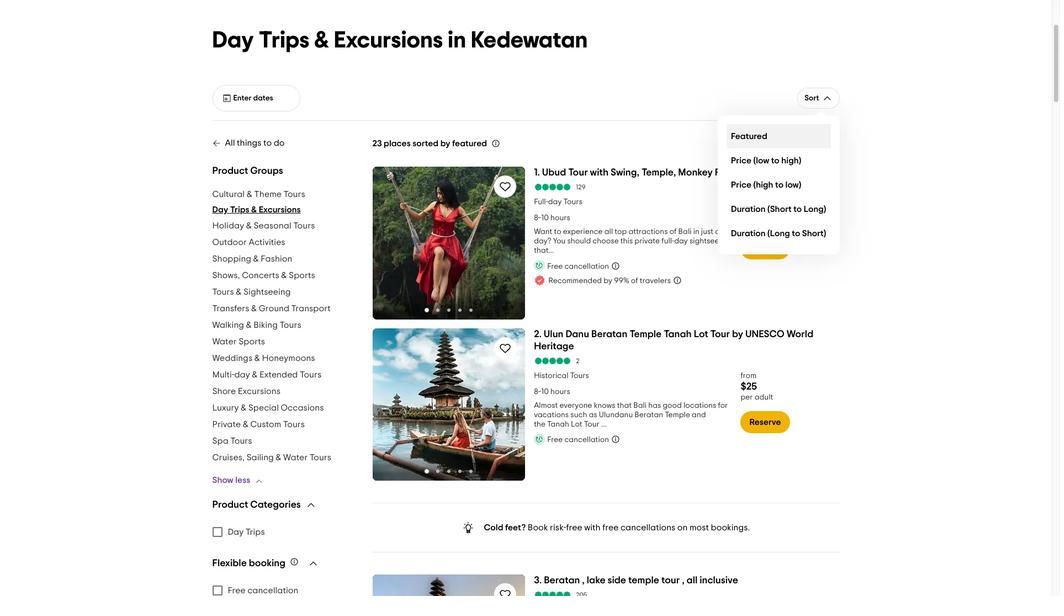 Task type: locate. For each thing, give the bounding box(es) containing it.
1 carousel of images figure from the top
[[373, 167, 525, 320]]

5.0 of 5 bubbles image down the ubud at the right top of the page
[[534, 184, 572, 191]]

0 vertical spatial 8–10 hours
[[534, 214, 571, 222]]

(long
[[768, 229, 790, 238]]

to left long)
[[794, 205, 802, 214]]

0 vertical spatial beratan
[[592, 330, 628, 340]]

historical tours
[[534, 372, 589, 380]]

2 duration from the top
[[731, 229, 766, 238]]

reserve link down the adult on the right of page
[[741, 411, 790, 433]]

5.0 of 5 bubbles image for ubud tour with swing, temple, monkey forest, and waterfall
[[534, 184, 572, 191]]

free down that…
[[548, 263, 563, 270]]

5.0 of 5 bubbles image inside 129 "link"
[[534, 184, 572, 191]]

2 link
[[534, 357, 840, 365]]

lake
[[587, 576, 606, 586]]

2 product from the top
[[212, 500, 248, 510]]

1 horizontal spatial ,
[[682, 576, 685, 586]]

day for day trips
[[228, 528, 244, 537]]

0 horizontal spatial water
[[212, 338, 237, 346]]

from $57
[[741, 198, 757, 218]]

day?
[[534, 238, 552, 245]]

carousel of images figure
[[373, 167, 525, 320], [373, 329, 525, 481]]

0 vertical spatial bali
[[679, 228, 692, 236]]

danu
[[566, 330, 590, 340]]

1 5.0 of 5 bubbles image from the top
[[534, 184, 572, 191]]

1 horizontal spatial water
[[283, 454, 308, 462]]

tour down as
[[584, 421, 600, 428]]

reserve down duration (long to short)
[[750, 244, 781, 253]]

1 vertical spatial day
[[675, 238, 688, 245]]

0 horizontal spatial sports
[[239, 338, 265, 346]]

1 vertical spatial excursions
[[259, 206, 301, 214]]

1 vertical spatial price
[[731, 180, 752, 189]]

2 , from the left
[[682, 576, 685, 586]]

1 vertical spatial by
[[604, 277, 613, 285]]

sports
[[289, 271, 315, 280], [239, 338, 265, 346]]

lot
[[694, 330, 709, 340], [571, 421, 583, 428]]

to right the (long
[[792, 229, 801, 238]]

1 reserve link from the top
[[741, 238, 790, 260]]

with right risk-
[[585, 524, 601, 533]]

1 vertical spatial reserve link
[[741, 411, 790, 433]]

0 horizontal spatial of
[[631, 277, 638, 285]]

1 vertical spatial duration
[[731, 229, 766, 238]]

0 horizontal spatial free
[[566, 524, 583, 533]]

0 horizontal spatial temple
[[630, 330, 662, 340]]

tour inside ulun danu beratan temple tanah lot tour by unesco world heritage
[[711, 330, 730, 340]]

2 vertical spatial all
[[687, 576, 698, 586]]

2 vertical spatial day
[[228, 528, 244, 537]]

2 horizontal spatial day
[[675, 238, 688, 245]]

duration down $57
[[731, 229, 766, 238]]

multi-day & extended tours link
[[212, 367, 322, 383]]

day up shore excursions
[[234, 371, 250, 380]]

0 vertical spatial product
[[212, 166, 248, 176]]

water sports link
[[212, 334, 265, 350]]

biking
[[254, 321, 278, 330]]

cruises,
[[212, 454, 245, 462]]

extended
[[260, 371, 298, 380]]

product categories
[[212, 500, 301, 510]]

ulun
[[544, 330, 564, 340]]

1 vertical spatial temple
[[665, 411, 691, 419]]

1 vertical spatial carousel of images figure
[[373, 329, 525, 481]]

2 8–10 hours from the top
[[534, 388, 571, 396]]

1 vertical spatial free cancellation
[[548, 436, 609, 444]]

0 vertical spatial carousel of images figure
[[373, 167, 525, 320]]

of right 99%
[[631, 277, 638, 285]]

free cancellation down the such
[[548, 436, 609, 444]]

all up choose
[[605, 228, 613, 236]]

0 vertical spatial save to a trip image
[[499, 342, 512, 355]]

water sports
[[212, 338, 265, 346]]

1 horizontal spatial day
[[548, 198, 562, 206]]

clear all filters link
[[789, 131, 840, 155]]

concerts
[[242, 271, 279, 280]]

0 horizontal spatial beratan
[[544, 576, 580, 586]]

list box
[[718, 115, 840, 255]]

clear all filters
[[789, 139, 840, 147]]

of up full-
[[670, 228, 677, 236]]

8–10 up almost
[[534, 388, 549, 396]]

2 vertical spatial 5.0 of 5 bubbles image
[[534, 592, 572, 597]]

0 vertical spatial temple
[[630, 330, 662, 340]]

want to experience all top attractions of bali in just one day? you should choose this private full-day sightseeing that… link
[[534, 228, 732, 256]]

that…
[[534, 247, 554, 255]]

0 vertical spatial of
[[670, 228, 677, 236]]

free
[[548, 263, 563, 270], [548, 436, 563, 444], [228, 587, 246, 596]]

0 vertical spatial price
[[731, 156, 752, 165]]

spa tours link
[[212, 433, 252, 450]]

1 vertical spatial sports
[[239, 338, 265, 346]]

ulundanu
[[599, 411, 633, 419]]

0 vertical spatial day
[[548, 198, 562, 206]]

price for price (low to high)
[[731, 156, 752, 165]]

free left cancellations
[[603, 524, 619, 533]]

cancellation
[[565, 263, 609, 270], [565, 436, 609, 444], [248, 587, 298, 596]]

1 vertical spatial trips
[[230, 206, 249, 214]]

ulun danu beratan temple tanah lot tour by unesco world heritage
[[534, 330, 814, 352]]

choose
[[593, 238, 619, 245]]

trips for day trips & excursions in kedewatan
[[259, 29, 310, 52]]

cruises, sailing & water tours link
[[212, 450, 332, 466]]

1 8–10 from the top
[[534, 214, 549, 222]]

cancellation down booking
[[248, 587, 298, 596]]

1 horizontal spatial lot
[[694, 330, 709, 340]]

1 horizontal spatial sports
[[289, 271, 315, 280]]

1 vertical spatial beratan
[[635, 411, 663, 419]]

water down "walking"
[[212, 338, 237, 346]]

3 5.0 of 5 bubbles image from the top
[[534, 592, 572, 597]]

price (high to low)
[[731, 180, 802, 189]]

0 vertical spatial from
[[741, 198, 757, 206]]

8–10 up want
[[534, 214, 549, 222]]

2 vertical spatial day
[[234, 371, 250, 380]]

1 horizontal spatial beratan
[[592, 330, 628, 340]]

129 link
[[534, 183, 840, 191]]

product for product groups
[[212, 166, 248, 176]]

free down the tanah
[[548, 436, 563, 444]]

to left do
[[263, 139, 272, 147]]

0 vertical spatial 5.0 of 5 bubbles image
[[534, 184, 572, 191]]

product down show less
[[212, 500, 248, 510]]

sports down fashion
[[289, 271, 315, 280]]

from for $57
[[741, 198, 757, 206]]

1 horizontal spatial in
[[694, 228, 700, 236]]

1 horizontal spatial free
[[603, 524, 619, 533]]

2 8–10 from the top
[[534, 388, 549, 396]]

8–10 hours up almost
[[534, 388, 571, 396]]

lot inside "almost everyone knows that bali has good locations for vacations such as ulundanu beratan temple and the tanah lot tour …"
[[571, 421, 583, 428]]

temple down the good
[[665, 411, 691, 419]]

0 vertical spatial water
[[212, 338, 237, 346]]

to right (low
[[772, 156, 780, 165]]

sorted
[[413, 139, 439, 148]]

tour inside "almost everyone knows that bali has good locations for vacations such as ulundanu beratan temple and the tanah lot tour …"
[[584, 421, 600, 428]]

in inside want to experience all top attractions of bali in just one day? you should choose this private full-day sightseeing that…
[[694, 228, 700, 236]]

beratan down the has
[[635, 411, 663, 419]]

8–10 hours up want
[[534, 214, 571, 222]]

1 vertical spatial cancellation
[[565, 436, 609, 444]]

free down flexible
[[228, 587, 246, 596]]

0 horizontal spatial all
[[605, 228, 613, 236]]

temple left tanah
[[630, 330, 662, 340]]

shows, concerts & sports
[[212, 271, 315, 280]]

water right sailing
[[283, 454, 308, 462]]

1 vertical spatial hours
[[551, 388, 571, 396]]

from inside from $25 per adult
[[741, 372, 757, 380]]

excursions for day trips & excursions in kedewatan
[[334, 29, 443, 52]]

hours down full-day tours
[[551, 214, 571, 222]]

1 vertical spatial 5.0 of 5 bubbles image
[[534, 358, 572, 364]]

2 vertical spatial tour
[[584, 421, 600, 428]]

2 vertical spatial beratan
[[544, 576, 580, 586]]

almost
[[534, 402, 558, 410]]

free right book
[[566, 524, 583, 533]]

clear
[[789, 139, 808, 147]]

should
[[568, 238, 591, 245]]

2 from from the top
[[741, 372, 757, 380]]

2 reserve link from the top
[[741, 411, 790, 433]]

reserve link
[[741, 238, 790, 260], [741, 411, 790, 433]]

0 horizontal spatial and
[[692, 411, 706, 419]]

0 vertical spatial hours
[[551, 214, 571, 222]]

2 price from the top
[[731, 180, 752, 189]]

2 carousel of images figure from the top
[[373, 329, 525, 481]]

experience
[[563, 228, 603, 236]]

1 free from the left
[[566, 524, 583, 533]]

low)
[[786, 180, 802, 189]]

all right clear
[[810, 139, 819, 147]]

1 from from the top
[[741, 198, 757, 206]]

to for price (low to high)
[[772, 156, 780, 165]]

bali inside want to experience all top attractions of bali in just one day? you should choose this private full-day sightseeing that…
[[679, 228, 692, 236]]

transport
[[291, 304, 331, 313]]

to left low) on the right
[[776, 180, 784, 189]]

hours down historical tours
[[551, 388, 571, 396]]

free cancellation up recommended
[[548, 263, 609, 270]]

custom
[[250, 420, 281, 429]]

bali left the has
[[634, 402, 647, 410]]

temple,
[[642, 168, 676, 178]]

5.0 of 5 bubbles image
[[534, 184, 572, 191], [534, 358, 572, 364], [534, 592, 572, 597]]

beratan inside "almost everyone knows that bali has good locations for vacations such as ulundanu beratan temple and the tanah lot tour …"
[[635, 411, 663, 419]]

5.0 of 5 bubbles image down 3.
[[534, 592, 572, 597]]

booking
[[249, 559, 286, 569]]

5.0 of 5 bubbles image down 'heritage'
[[534, 358, 572, 364]]

1 vertical spatial from
[[741, 372, 757, 380]]

with left swing,
[[590, 168, 609, 178]]

side
[[608, 576, 626, 586]]

0 vertical spatial all
[[810, 139, 819, 147]]

1 vertical spatial save to a trip image
[[499, 589, 512, 597]]

private & custom tours link
[[212, 417, 305, 433]]

1 vertical spatial all
[[605, 228, 613, 236]]

1 vertical spatial bali
[[634, 402, 647, 410]]

1 horizontal spatial and
[[747, 168, 765, 178]]

excursions
[[334, 29, 443, 52], [259, 206, 301, 214], [238, 387, 281, 396]]

0 vertical spatial in
[[448, 29, 466, 52]]

1 price from the top
[[731, 156, 752, 165]]

lot right tanah
[[694, 330, 709, 340]]

by right sorted
[[441, 139, 451, 148]]

1 reserve from the top
[[750, 244, 781, 253]]

reserve for $57
[[750, 244, 781, 253]]

to up you
[[554, 228, 562, 236]]

, left 'lake'
[[582, 576, 585, 586]]

1 horizontal spatial bali
[[679, 228, 692, 236]]

1 vertical spatial water
[[283, 454, 308, 462]]

reserve for $25
[[750, 418, 781, 427]]

0 horizontal spatial lot
[[571, 421, 583, 428]]

0 vertical spatial excursions
[[334, 29, 443, 52]]

bali left just
[[679, 228, 692, 236]]

,
[[582, 576, 585, 586], [682, 576, 685, 586]]

tour right tanah
[[711, 330, 730, 340]]

beratan right danu
[[592, 330, 628, 340]]

&
[[315, 29, 329, 52], [247, 190, 252, 199], [251, 206, 257, 214], [246, 222, 252, 230], [253, 255, 259, 264], [281, 271, 287, 280], [236, 288, 242, 297], [251, 304, 257, 313], [246, 321, 252, 330], [254, 354, 260, 363], [252, 371, 258, 380], [241, 404, 247, 413], [243, 420, 249, 429], [276, 454, 281, 462]]

save to a trip image
[[499, 342, 512, 355], [499, 589, 512, 597]]

filters
[[820, 139, 840, 147]]

2.
[[534, 330, 542, 340]]

2 horizontal spatial by
[[732, 330, 744, 340]]

activities
[[249, 238, 285, 247]]

0 vertical spatial sports
[[289, 271, 315, 280]]

full-day tours
[[534, 198, 583, 206]]

2 reserve from the top
[[750, 418, 781, 427]]

1 product from the top
[[212, 166, 248, 176]]

and
[[747, 168, 765, 178], [692, 411, 706, 419]]

reserve link for $25
[[741, 411, 790, 433]]

2 5.0 of 5 bubbles image from the top
[[534, 358, 572, 364]]

5.0 of 5 bubbles image inside 2 'link'
[[534, 358, 572, 364]]

sightseeing
[[244, 288, 291, 297]]

1 , from the left
[[582, 576, 585, 586]]

bali
[[679, 228, 692, 236], [634, 402, 647, 410]]

day left "sightseeing"
[[675, 238, 688, 245]]

of
[[670, 228, 677, 236], [631, 277, 638, 285]]

cancellation up recommended
[[565, 263, 609, 270]]

0 horizontal spatial in
[[448, 29, 466, 52]]

tour up 129
[[569, 168, 588, 178]]

excursions for day trips & excursions
[[259, 206, 301, 214]]

price up forest,
[[731, 156, 752, 165]]

0 vertical spatial free cancellation
[[548, 263, 609, 270]]

1 vertical spatial and
[[692, 411, 706, 419]]

swing,
[[611, 168, 640, 178]]

day down the ubud at the right top of the page
[[548, 198, 562, 206]]

from up $57
[[741, 198, 757, 206]]

2 vertical spatial by
[[732, 330, 744, 340]]

0 horizontal spatial ,
[[582, 576, 585, 586]]

has
[[649, 402, 661, 410]]

1 vertical spatial product
[[212, 500, 248, 510]]

reserve down the adult on the right of page
[[750, 418, 781, 427]]

sports down walking & biking tours
[[239, 338, 265, 346]]

0 vertical spatial trips
[[259, 29, 310, 52]]

for
[[718, 402, 728, 410]]

product up cultural
[[212, 166, 248, 176]]

groups
[[250, 166, 283, 176]]

categories
[[250, 500, 301, 510]]

1 vertical spatial 8–10 hours
[[534, 388, 571, 396]]

day trips & excursions
[[212, 206, 301, 214]]

, right tour
[[682, 576, 685, 586]]

and down locations
[[692, 411, 706, 419]]

reserve link down $57
[[741, 238, 790, 260]]

0 vertical spatial by
[[441, 139, 451, 148]]

weddings & honeymoons link
[[212, 350, 315, 367]]

1 vertical spatial tour
[[711, 330, 730, 340]]

0 vertical spatial 8–10
[[534, 214, 549, 222]]

feet?
[[505, 524, 526, 533]]

2 horizontal spatial beratan
[[635, 411, 663, 419]]

1 vertical spatial lot
[[571, 421, 583, 428]]

heritage
[[534, 342, 574, 352]]

of inside want to experience all top attractions of bali in just one day? you should choose this private full-day sightseeing that…
[[670, 228, 677, 236]]

by left 99%
[[604, 277, 613, 285]]

lot down the such
[[571, 421, 583, 428]]

1 horizontal spatial of
[[670, 228, 677, 236]]

all right tour
[[687, 576, 698, 586]]

1 vertical spatial free
[[548, 436, 563, 444]]

1 duration from the top
[[731, 205, 766, 214]]

with
[[590, 168, 609, 178], [585, 524, 601, 533]]

duration down (high
[[731, 205, 766, 214]]

free cancellation down booking
[[228, 587, 298, 596]]

by left unesco
[[732, 330, 744, 340]]

carousel of images figure for ulun danu beratan temple tanah lot tour by unesco world heritage
[[373, 329, 525, 481]]

1 hours from the top
[[551, 214, 571, 222]]

beratan right 3.
[[544, 576, 580, 586]]

from inside from $57
[[741, 198, 757, 206]]

special
[[248, 404, 279, 413]]

the tanah
[[534, 421, 570, 428]]

and inside "almost everyone knows that bali has good locations for vacations such as ulundanu beratan temple and the tanah lot tour …"
[[692, 411, 706, 419]]

holiday & seasonal tours link
[[212, 218, 315, 234]]

0 vertical spatial day
[[212, 29, 254, 52]]

8–10 hours
[[534, 214, 571, 222], [534, 388, 571, 396]]

2 hours from the top
[[551, 388, 571, 396]]

and down (low
[[747, 168, 765, 178]]

free
[[566, 524, 583, 533], [603, 524, 619, 533]]

by inside ulun danu beratan temple tanah lot tour by unesco world heritage
[[732, 330, 744, 340]]

0 vertical spatial reserve link
[[741, 238, 790, 260]]

trips for day trips
[[246, 528, 265, 537]]

price down forest,
[[731, 180, 752, 189]]

from up $25
[[741, 372, 757, 380]]

outdoor activities link
[[212, 234, 285, 251]]

1 vertical spatial reserve
[[750, 418, 781, 427]]

that
[[617, 402, 632, 410]]

product for product categories
[[212, 500, 248, 510]]

5.0 of 5 bubbles image for ulun danu beratan temple tanah lot tour by unesco world heritage
[[534, 358, 572, 364]]

0 horizontal spatial day
[[234, 371, 250, 380]]

1 vertical spatial in
[[694, 228, 700, 236]]

tour
[[662, 576, 680, 586]]

private
[[212, 420, 241, 429]]

cancellation down the …
[[565, 436, 609, 444]]

…
[[601, 421, 607, 428]]

per
[[741, 394, 753, 401]]

to for duration (long to short)
[[792, 229, 801, 238]]

1 horizontal spatial temple
[[665, 411, 691, 419]]

23
[[373, 139, 382, 148]]



Task type: vqa. For each thing, say whether or not it's contained in the screenshot.
first reserve link from the bottom
yes



Task type: describe. For each thing, give the bounding box(es) containing it.
1 save to a trip image from the top
[[499, 342, 512, 355]]

do
[[274, 139, 285, 147]]

travelers
[[640, 277, 671, 285]]

(low
[[754, 156, 770, 165]]

luxury & special occasions link
[[212, 400, 324, 417]]

2 vertical spatial excursions
[[238, 387, 281, 396]]

weddings
[[212, 354, 253, 363]]

3. beratan , lake side temple tour , all inclusive
[[534, 576, 739, 586]]

monkey
[[679, 168, 713, 178]]

duration for duration (long to short)
[[731, 229, 766, 238]]

holiday & seasonal tours
[[212, 222, 315, 230]]

2 vertical spatial free
[[228, 587, 246, 596]]

to inside want to experience all top attractions of bali in just one day? you should choose this private full-day sightseeing that…
[[554, 228, 562, 236]]

walking
[[212, 321, 244, 330]]

spa tours
[[212, 437, 252, 446]]

all things to do link
[[212, 139, 285, 147]]

full-
[[534, 198, 548, 206]]

reserve link for $57
[[741, 238, 790, 260]]

lot inside ulun danu beratan temple tanah lot tour by unesco world heritage
[[694, 330, 709, 340]]

want
[[534, 228, 553, 236]]

$25
[[741, 382, 758, 392]]

1 8–10 hours from the top
[[534, 214, 571, 222]]

2 save to a trip image from the top
[[499, 589, 512, 597]]

things
[[237, 139, 262, 147]]

1 vertical spatial of
[[631, 277, 638, 285]]

good
[[663, 402, 682, 410]]

adult
[[755, 394, 774, 401]]

3.
[[534, 576, 542, 586]]

almost everyone knows that bali has good locations for vacations such as ulundanu beratan temple and the tanah lot tour … link
[[534, 401, 732, 430]]

2 horizontal spatial all
[[810, 139, 819, 147]]

dates
[[253, 94, 273, 102]]

world
[[787, 330, 814, 340]]

shore
[[212, 387, 236, 396]]

most
[[690, 524, 709, 533]]

0 vertical spatial cancellation
[[565, 263, 609, 270]]

2 vertical spatial free cancellation
[[228, 587, 298, 596]]

shopping & fashion
[[212, 255, 292, 264]]

0 vertical spatial free
[[548, 263, 563, 270]]

day inside want to experience all top attractions of bali in just one day? you should choose this private full-day sightseeing that…
[[675, 238, 688, 245]]

multi-day & extended tours
[[212, 371, 322, 380]]

inclusive
[[700, 576, 739, 586]]

shore excursions
[[212, 387, 281, 396]]

day for day trips & excursions in kedewatan
[[212, 29, 254, 52]]

1 horizontal spatial by
[[604, 277, 613, 285]]

attractions
[[629, 228, 668, 236]]

$57
[[741, 208, 757, 218]]

save to a trip image
[[499, 180, 512, 193]]

featured
[[731, 132, 768, 141]]

high)
[[782, 156, 802, 165]]

from for $25
[[741, 372, 757, 380]]

kedewatan
[[471, 29, 588, 52]]

top
[[615, 228, 627, 236]]

forest,
[[715, 168, 745, 178]]

outdoor activities
[[212, 238, 285, 247]]

tours inside 'link'
[[212, 288, 234, 297]]

to for duration (short to long)
[[794, 205, 802, 214]]

2 vertical spatial cancellation
[[248, 587, 298, 596]]

you
[[553, 238, 566, 245]]

duration for duration (short to long)
[[731, 205, 766, 214]]

one
[[715, 228, 729, 236]]

less
[[235, 476, 250, 485]]

price for price (high to low)
[[731, 180, 752, 189]]

0 vertical spatial and
[[747, 168, 765, 178]]

cancellations
[[621, 524, 676, 533]]

duration (long to short)
[[731, 229, 827, 238]]

day for full-day tours
[[548, 198, 562, 206]]

tours & sightseeing
[[212, 288, 291, 297]]

cultural & theme tours
[[212, 190, 305, 199]]

99%
[[614, 277, 630, 285]]

show less
[[212, 476, 250, 485]]

day for day trips & excursions
[[212, 206, 228, 214]]

sort
[[805, 94, 820, 102]]

product groups
[[212, 166, 283, 176]]

all inside want to experience all top attractions of bali in just one day? you should choose this private full-day sightseeing that…
[[605, 228, 613, 236]]

walking & biking tours
[[212, 321, 301, 330]]

beratan inside ulun danu beratan temple tanah lot tour by unesco world heritage
[[592, 330, 628, 340]]

temple inside "almost everyone knows that bali has good locations for vacations such as ulundanu beratan temple and the tanah lot tour …"
[[665, 411, 691, 419]]

sightseeing
[[690, 238, 730, 245]]

list box containing featured
[[718, 115, 840, 255]]

temple inside ulun danu beratan temple tanah lot tour by unesco world heritage
[[630, 330, 662, 340]]

0 vertical spatial tour
[[569, 168, 588, 178]]

0 vertical spatial with
[[590, 168, 609, 178]]

multi-
[[212, 371, 234, 380]]

0 horizontal spatial by
[[441, 139, 451, 148]]

outdoor
[[212, 238, 247, 247]]

1 vertical spatial with
[[585, 524, 601, 533]]

bali inside "almost everyone knows that bali has good locations for vacations such as ulundanu beratan temple and the tanah lot tour …"
[[634, 402, 647, 410]]

occasions
[[281, 404, 324, 413]]

tanah
[[664, 330, 692, 340]]

flexible
[[212, 559, 247, 569]]

trips for day trips & excursions
[[230, 206, 249, 214]]

1 horizontal spatial all
[[687, 576, 698, 586]]

ubud
[[542, 168, 566, 178]]

day for multi-day & extended tours
[[234, 371, 250, 380]]

& inside 'link'
[[236, 288, 242, 297]]

bookings.
[[711, 524, 750, 533]]

show less button
[[212, 475, 268, 486]]

weddings & honeymoons
[[212, 354, 315, 363]]

honeymoons
[[262, 354, 315, 363]]

walking & biking tours link
[[212, 317, 301, 334]]

to for price (high to low)
[[776, 180, 784, 189]]

as
[[589, 411, 598, 419]]

everyone
[[560, 402, 593, 410]]

all
[[225, 139, 235, 147]]

sort button
[[798, 88, 840, 109]]

to for all things to do
[[263, 139, 272, 147]]

shopping
[[212, 255, 251, 264]]

almost everyone knows that bali has good locations for vacations such as ulundanu beratan temple and the tanah lot tour …
[[534, 402, 728, 428]]

luxury
[[212, 404, 239, 413]]

featured
[[452, 139, 487, 148]]

5.0 of 5 bubbles image for beratan , lake side temple tour , all inclusive
[[534, 592, 572, 597]]

such
[[571, 411, 587, 419]]

cultural
[[212, 190, 245, 199]]

shore excursions link
[[212, 383, 281, 400]]

1. ubud tour with swing, temple, monkey forest, and waterfall
[[534, 168, 809, 178]]

short)
[[803, 229, 827, 238]]

(short
[[768, 205, 792, 214]]

this
[[621, 238, 633, 245]]

carousel of images figure for ubud tour with swing, temple, monkey forest, and waterfall
[[373, 167, 525, 320]]

2 free from the left
[[603, 524, 619, 533]]



